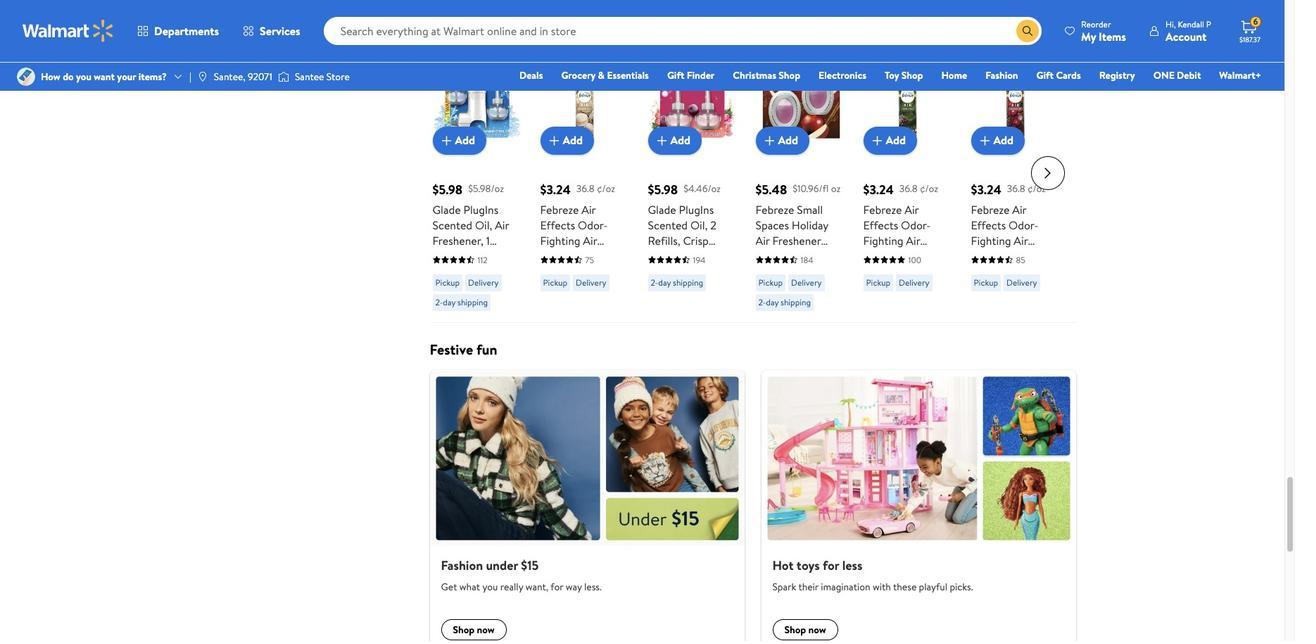 Task type: vqa. For each thing, say whether or not it's contained in the screenshot.
8.8 related to Spruce,
yes



Task type: locate. For each thing, give the bounding box(es) containing it.
product group containing $5.48
[[756, 27, 844, 317]]

best up toy at the right top of the page
[[869, 35, 886, 47]]

febreze air effects odor-fighting air freshener fresh baked vanilla, 8.8 oz. aerosol can image
[[540, 55, 628, 143]]

effects inside "$3.24 36.8 ¢/oz febreze air effects odor- fighting air freshener winter spruce, 8.8 oz. aerosol can"
[[864, 217, 899, 233]]

fashion up what
[[441, 557, 483, 575]]

0 horizontal spatial refills,
[[483, 248, 515, 264]]

aerosol inside "$3.24 36.8 ¢/oz febreze air effects odor- fighting air freshener winter spruce, 8.8 oz. aerosol can"
[[864, 279, 901, 295]]

85
[[1016, 254, 1026, 266]]

1 horizontal spatial can
[[904, 279, 923, 295]]

2 right crisp
[[711, 217, 717, 233]]

hi, kendall p account
[[1166, 18, 1212, 44]]

add to cart image
[[438, 132, 455, 149], [654, 132, 671, 149], [869, 132, 886, 149]]

4 product group from the left
[[756, 27, 844, 317]]

add to cart image
[[546, 132, 563, 149], [762, 132, 778, 149], [977, 132, 994, 149]]

cranberry left tart,
[[971, 264, 1021, 279]]

2 oil, from the left
[[691, 217, 708, 233]]

36.8
[[577, 182, 595, 196], [900, 182, 918, 196], [1007, 182, 1026, 196]]

2 horizontal spatial add to cart image
[[869, 132, 886, 149]]

pickup left vanilla, at top
[[543, 277, 568, 288]]

2 seller from the left
[[780, 35, 799, 47]]

winter inside "$3.24 36.8 ¢/oz febreze air effects odor- fighting air freshener winter spruce, 8.8 oz. aerosol can"
[[915, 248, 948, 264]]

1 odor- from the left
[[578, 217, 608, 233]]

0 horizontal spatial each,
[[446, 295, 473, 310]]

grocery & essentials
[[562, 68, 649, 82]]

effects inside $3.24 36.8 ¢/oz febreze air effects odor- fighting air freshener fresh baked vanilla, 8.8 oz. aerosol can
[[540, 217, 575, 233]]

2-
[[651, 277, 659, 288], [436, 296, 443, 308], [759, 296, 766, 308]]

4 best seller from the left
[[977, 35, 1015, 47]]

2 left "1"
[[474, 248, 480, 264]]

1 effects from the left
[[540, 217, 575, 233]]

seller up christmas shop
[[780, 35, 799, 47]]

$3.24 36.8 ¢/oz febreze air effects odor- fighting air freshener winter spruce, 8.8 oz. aerosol can
[[864, 181, 948, 295]]

shop down what
[[453, 623, 475, 637]]

2-day shipping down pack
[[759, 296, 811, 308]]

1 best seller from the left
[[654, 35, 692, 47]]

oz. right 0.67
[[540, 279, 554, 295]]

0 vertical spatial you
[[76, 70, 91, 84]]

gift finder link
[[661, 68, 721, 83]]

0 horizontal spatial for
[[551, 580, 564, 594]]

1 scented from the left
[[433, 217, 473, 233]]

freshener inside $3.24 36.8 ¢/oz febreze air effects odor- fighting air freshener cranberry tart, 8.8 oz. aerosol can
[[971, 248, 1020, 264]]

1 horizontal spatial shop now
[[785, 623, 827, 637]]

shop now inside hot toys for less list item
[[785, 623, 827, 637]]

$5.98 left $4.46/oz
[[648, 181, 678, 198]]

3 seller from the left
[[888, 35, 907, 47]]

fighting inside $3.24 36.8 ¢/oz febreze air effects odor- fighting air freshener fresh baked vanilla, 8.8 oz. aerosol can
[[540, 233, 581, 248]]

$3.24 left next slide for product carousel list icon
[[971, 181, 1002, 198]]

1 ¢/oz from the left
[[597, 182, 616, 196]]

best up fashion 'link'
[[977, 35, 993, 47]]

3 aerosol from the left
[[1005, 279, 1042, 295]]

aerosol down 75
[[556, 279, 594, 295]]

¢/oz inside "$3.24 36.8 ¢/oz febreze air effects odor- fighting air freshener winter spruce, 8.8 oz. aerosol can"
[[920, 182, 939, 196]]

2 febreze from the left
[[756, 202, 795, 217]]

delivery for vanilla,
[[576, 277, 607, 288]]

plugins down $5.98/oz
[[464, 202, 499, 217]]

can inside $3.24 36.8 ¢/oz febreze air effects odor- fighting air freshener cranberry tart, 8.8 oz. aerosol can
[[971, 295, 991, 310]]

0 horizontal spatial cranberry
[[648, 248, 698, 264]]

scented for refills,
[[648, 217, 688, 233]]

glade
[[433, 202, 461, 217], [648, 202, 676, 217]]

0 horizontal spatial 2-
[[436, 296, 443, 308]]

now inside fashion under $15 list item
[[477, 623, 495, 637]]

fighting for tart,
[[971, 233, 1012, 248]]

2 horizontal spatial effects
[[971, 217, 1006, 233]]

5 product group from the left
[[864, 27, 952, 317]]

0 horizontal spatial scented
[[433, 217, 473, 233]]

0 horizontal spatial $3.24
[[540, 181, 571, 198]]

you right what
[[483, 580, 498, 594]]

shop now for get
[[453, 623, 495, 637]]

best up gift finder
[[654, 35, 670, 47]]

2 add to cart image from the left
[[762, 132, 778, 149]]

1 plugins from the left
[[464, 202, 499, 217]]

odor- up 100
[[901, 217, 931, 233]]

glade inside $5.98 $4.46/oz glade plugins scented oil, 2 refills, crisp cranberry champagne, 0.67oz each, 1.34 oz total
[[648, 202, 676, 217]]

1 add button from the left
[[433, 127, 487, 155]]

1 product group from the left
[[433, 27, 521, 326]]

winter left scents
[[430, 0, 472, 19]]

1 horizontal spatial scented
[[648, 217, 688, 233]]

2- for $5.48
[[759, 296, 766, 308]]

3 ¢/oz from the left
[[1028, 182, 1046, 196]]

can
[[596, 279, 616, 295], [904, 279, 923, 295], [971, 295, 991, 310]]

oil, up 194
[[691, 217, 708, 233]]

1 vertical spatial 2
[[474, 248, 480, 264]]

day down snowflakes,
[[443, 296, 456, 308]]

2 horizontal spatial day
[[766, 296, 779, 308]]

0 horizontal spatial can
[[596, 279, 616, 295]]

oz. for cranberry
[[989, 279, 1002, 295]]

2- down scent,
[[759, 296, 766, 308]]

$3.24 inside $3.24 36.8 ¢/oz febreze air effects odor- fighting air freshener fresh baked vanilla, 8.8 oz. aerosol can
[[540, 181, 571, 198]]

gift for gift cards
[[1037, 68, 1054, 82]]

best for $5.98
[[654, 35, 670, 47]]

2 odor- from the left
[[901, 217, 931, 233]]

5 add button from the left
[[864, 127, 918, 155]]

36.8 inside $3.24 36.8 ¢/oz febreze air effects odor- fighting air freshener fresh baked vanilla, 8.8 oz. aerosol can
[[577, 182, 595, 196]]

total down champagne,
[[661, 295, 685, 310]]

0 horizontal spatial you
[[76, 70, 91, 84]]

3 best seller from the left
[[869, 35, 907, 47]]

36.8 inside $3.24 36.8 ¢/oz febreze air effects odor- fighting air freshener cranberry tart, 8.8 oz. aerosol can
[[1007, 182, 1026, 196]]

oz. right spruce,
[[921, 264, 934, 279]]

oil, up "112"
[[475, 217, 492, 233]]

0 vertical spatial winter
[[430, 0, 472, 19]]

picks.
[[950, 580, 974, 594]]

each, inside the "$5.98 $5.98/oz glade plugins scented oil, air freshener, 1 warmer   2 refills, starlight & snowflakes, 0.67 oz each, 1.34 oz total"
[[446, 295, 473, 310]]

can inside "$3.24 36.8 ¢/oz febreze air effects odor- fighting air freshener winter spruce, 8.8 oz. aerosol can"
[[904, 279, 923, 295]]

8.8 for tart,
[[971, 279, 986, 295]]

1 horizontal spatial oil,
[[691, 217, 708, 233]]

0 horizontal spatial fighting
[[540, 233, 581, 248]]

plugins inside the "$5.98 $5.98/oz glade plugins scented oil, air freshener, 1 warmer   2 refills, starlight & snowflakes, 0.67 oz each, 1.34 oz total"
[[464, 202, 499, 217]]

2 gift from the left
[[1037, 68, 1054, 82]]

add to cart image down deals link
[[546, 132, 563, 149]]

1 aerosol from the left
[[556, 279, 594, 295]]

6 add from the left
[[994, 133, 1014, 148]]

2 now from the left
[[809, 623, 827, 637]]

pickup left pack
[[759, 277, 783, 288]]

winter right spruce,
[[915, 248, 948, 264]]

odor- inside $3.24 36.8 ¢/oz febreze air effects odor- fighting air freshener cranberry tart, 8.8 oz. aerosol can
[[1009, 217, 1039, 233]]

aerosol for spruce,
[[864, 279, 901, 295]]

1 horizontal spatial oz.
[[921, 264, 934, 279]]

5 add from the left
[[886, 133, 906, 148]]

& left 0.67
[[477, 264, 484, 279]]

0 horizontal spatial now
[[477, 623, 495, 637]]

add to favorites list, febreze small spaces holiday air freshener apple cider scent, .25 fl oz each, pack of 2 image
[[821, 61, 838, 79]]

1 horizontal spatial 36.8
[[900, 182, 918, 196]]

1 best from the left
[[654, 35, 670, 47]]

1 horizontal spatial total
[[661, 295, 685, 310]]

delivery down 85
[[1007, 277, 1038, 288]]

2 add from the left
[[563, 133, 583, 148]]

best up christmas shop
[[762, 35, 778, 47]]

gift left finder
[[667, 68, 685, 82]]

cider
[[787, 248, 814, 264]]

hot
[[773, 557, 794, 575]]

under
[[486, 557, 518, 575]]

add for febreze air effects odor- fighting air freshener winter spruce, 8.8 oz. aerosol can
[[886, 133, 906, 148]]

36.8 for febreze air effects odor- fighting air freshener winter spruce, 8.8 oz. aerosol can
[[900, 182, 918, 196]]

warmer
[[433, 248, 471, 264]]

100
[[909, 254, 922, 266]]

2 add button from the left
[[540, 127, 594, 155]]

santee
[[295, 70, 324, 84]]

oz. left tart,
[[989, 279, 1002, 295]]

0 horizontal spatial aerosol
[[556, 279, 594, 295]]

1 horizontal spatial each,
[[756, 279, 782, 295]]

4 pickup from the left
[[866, 277, 891, 288]]

2 glade from the left
[[648, 202, 676, 217]]

fighting for baked
[[540, 233, 581, 248]]

best seller left search icon
[[977, 35, 1015, 47]]

oz right fl
[[816, 264, 827, 279]]

|
[[189, 70, 191, 84]]

3 best from the left
[[869, 35, 886, 47]]

aerosol right of
[[864, 279, 901, 295]]

glade inside the "$5.98 $5.98/oz glade plugins scented oil, air freshener, 1 warmer   2 refills, starlight & snowflakes, 0.67 oz each, 1.34 oz total"
[[433, 202, 461, 217]]

fashion
[[986, 68, 1019, 82], [441, 557, 483, 575]]

4 add button from the left
[[756, 127, 810, 155]]

8.8 right spruce,
[[903, 264, 918, 279]]

0 horizontal spatial shop now
[[453, 623, 495, 637]]

2 horizontal spatial $3.24
[[971, 181, 1002, 198]]

2 pickup from the left
[[543, 277, 568, 288]]

1 vertical spatial fashion
[[441, 557, 483, 575]]

3 odor- from the left
[[1009, 217, 1039, 233]]

1.34 inside $5.98 $4.46/oz glade plugins scented oil, 2 refills, crisp cranberry champagne, 0.67oz each, 1.34 oz total
[[710, 279, 729, 295]]

0 horizontal spatial $5.98
[[433, 181, 463, 198]]

items?
[[139, 70, 167, 84]]

$3.24 36.8 ¢/oz febreze air effects odor- fighting air freshener fresh baked vanilla, 8.8 oz. aerosol can
[[540, 181, 624, 295]]

5 pickup from the left
[[974, 277, 999, 288]]

add for glade plugins scented oil, 2 refills, crisp cranberry champagne, 0.67oz each, 1.34 oz total
[[671, 133, 691, 148]]

1 horizontal spatial effects
[[864, 217, 899, 233]]

2 aerosol from the left
[[864, 279, 901, 295]]

odor- inside $3.24 36.8 ¢/oz febreze air effects odor- fighting air freshener fresh baked vanilla, 8.8 oz. aerosol can
[[578, 217, 608, 233]]

odor- up 85
[[1009, 217, 1039, 233]]

3 effects from the left
[[971, 217, 1006, 233]]

add to cart image for glade plugins scented oil, air freshener, 1 warmer   2 refills, starlight & snowflakes, 0.67 oz each, 1.34 oz total
[[438, 132, 455, 149]]

0 horizontal spatial winter
[[430, 0, 472, 19]]

1.34 inside the "$5.98 $5.98/oz glade plugins scented oil, air freshener, 1 warmer   2 refills, starlight & snowflakes, 0.67 oz each, 1.34 oz total"
[[475, 295, 494, 310]]

essentials
[[607, 68, 649, 82]]

0 horizontal spatial 2
[[474, 248, 480, 264]]

shop now inside fashion under $15 list item
[[453, 623, 495, 637]]

1 oil, from the left
[[475, 217, 492, 233]]

oz. inside $3.24 36.8 ¢/oz febreze air effects odor- fighting air freshener fresh baked vanilla, 8.8 oz. aerosol can
[[540, 279, 554, 295]]

0 horizontal spatial effects
[[540, 217, 575, 233]]

delivery for 8.8
[[899, 277, 930, 288]]

2-day shipping for $5.98
[[436, 296, 488, 308]]

total up festive
[[433, 310, 456, 326]]

day down scent,
[[766, 296, 779, 308]]

2 horizontal spatial fighting
[[971, 233, 1012, 248]]

you right the do
[[76, 70, 91, 84]]

0 horizontal spatial oil,
[[475, 217, 492, 233]]

$3.24 for febreze air effects odor- fighting air freshener fresh baked vanilla, 8.8 oz. aerosol can
[[540, 181, 571, 198]]

1 horizontal spatial cranberry
[[971, 264, 1021, 279]]

2- down snowflakes,
[[436, 296, 443, 308]]

3 $3.24 from the left
[[971, 181, 1002, 198]]

0 horizontal spatial add to cart image
[[438, 132, 455, 149]]

4 add from the left
[[778, 133, 799, 148]]

1 $5.98 from the left
[[433, 181, 463, 198]]

0 horizontal spatial shipping
[[458, 296, 488, 308]]

fashion under $15 list item
[[421, 370, 753, 641]]

add to cart image for $5.48
[[762, 132, 778, 149]]

playful
[[919, 580, 948, 594]]

festive
[[430, 340, 473, 359]]

1 vertical spatial winter
[[915, 248, 948, 264]]

snowflakes,
[[433, 279, 489, 295]]

add to favorites list, glade plugins scented oil, 2 refills, crisp cranberry champagne, 0.67oz each, 1.34 oz total image
[[714, 61, 731, 79]]

1.34 right each,
[[710, 279, 729, 295]]

1 vertical spatial you
[[483, 580, 498, 594]]

1 add to cart image from the left
[[546, 132, 563, 149]]

Walmart Site-Wide search field
[[324, 17, 1042, 45]]

febreze inside $3.24 36.8 ¢/oz febreze air effects odor- fighting air freshener fresh baked vanilla, 8.8 oz. aerosol can
[[540, 202, 579, 217]]

 image
[[17, 68, 35, 86], [278, 70, 289, 84]]

4 delivery from the left
[[899, 277, 930, 288]]

0 horizontal spatial &
[[477, 264, 484, 279]]

scented up champagne,
[[648, 217, 688, 233]]

3 fighting from the left
[[971, 233, 1012, 248]]

 image for how do you want your items?
[[17, 68, 35, 86]]

day left each,
[[659, 277, 671, 288]]

kendall
[[1178, 18, 1205, 30]]

refills, left crisp
[[648, 233, 681, 248]]

¢/oz inside $3.24 36.8 ¢/oz febreze air effects odor- fighting air freshener fresh baked vanilla, 8.8 oz. aerosol can
[[597, 182, 616, 196]]

2 horizontal spatial 2-day shipping
[[759, 296, 811, 308]]

one
[[1154, 68, 1175, 82]]

freshener inside "$3.24 36.8 ¢/oz febreze air effects odor- fighting air freshener winter spruce, 8.8 oz. aerosol can"
[[864, 248, 912, 264]]

1 horizontal spatial winter
[[915, 248, 948, 264]]

36.8 inside "$3.24 36.8 ¢/oz febreze air effects odor- fighting air freshener winter spruce, 8.8 oz. aerosol can"
[[900, 182, 918, 196]]

1 horizontal spatial fashion
[[986, 68, 1019, 82]]

oil, for 1
[[475, 217, 492, 233]]

fighting inside $3.24 36.8 ¢/oz febreze air effects odor- fighting air freshener cranberry tart, 8.8 oz. aerosol can
[[971, 233, 1012, 248]]

3 add to cart image from the left
[[869, 132, 886, 149]]

$3.24 for febreze air effects odor- fighting air freshener winter spruce, 8.8 oz. aerosol can
[[864, 181, 894, 198]]

freshener inside $3.24 36.8 ¢/oz febreze air effects odor- fighting air freshener fresh baked vanilla, 8.8 oz. aerosol can
[[540, 248, 589, 264]]

2 best seller from the left
[[762, 35, 799, 47]]

each, down the starlight
[[446, 295, 473, 310]]

these
[[894, 580, 917, 594]]

add
[[455, 133, 475, 148], [563, 133, 583, 148], [671, 133, 691, 148], [778, 133, 799, 148], [886, 133, 906, 148], [994, 133, 1014, 148]]

2 horizontal spatial shipping
[[781, 296, 811, 308]]

2 horizontal spatial can
[[971, 295, 991, 310]]

184
[[801, 254, 814, 266]]

add down grocery
[[563, 133, 583, 148]]

each,
[[756, 279, 782, 295], [446, 295, 473, 310]]

0 horizontal spatial  image
[[17, 68, 35, 86]]

1 horizontal spatial day
[[659, 277, 671, 288]]

aerosol inside $3.24 36.8 ¢/oz febreze air effects odor- fighting air freshener cranberry tart, 8.8 oz. aerosol can
[[1005, 279, 1042, 295]]

$3.24 right $10.96/fl
[[864, 181, 894, 198]]

each, left pack
[[756, 279, 782, 295]]

8.8 inside $3.24 36.8 ¢/oz febreze air effects odor- fighting air freshener fresh baked vanilla, 8.8 oz. aerosol can
[[610, 264, 624, 279]]

2 horizontal spatial oz.
[[989, 279, 1002, 295]]

1 horizontal spatial glade
[[648, 202, 676, 217]]

0 horizontal spatial oz.
[[540, 279, 554, 295]]

1 36.8 from the left
[[577, 182, 595, 196]]

shipping for $5.48
[[781, 296, 811, 308]]

$5.98 inside $5.98 $4.46/oz glade plugins scented oil, 2 refills, crisp cranberry champagne, 0.67oz each, 1.34 oz total
[[648, 181, 678, 198]]

oz down champagne,
[[648, 295, 659, 310]]

2 horizontal spatial add to cart image
[[977, 132, 994, 149]]

odor- inside "$3.24 36.8 ¢/oz febreze air effects odor- fighting air freshener winter spruce, 8.8 oz. aerosol can"
[[901, 217, 931, 233]]

fashion inside fashion under $15 get what you really want, for way less.
[[441, 557, 483, 575]]

 image
[[197, 71, 208, 82]]

home
[[942, 68, 968, 82]]

seller for $5.98
[[672, 35, 692, 47]]

2- for $5.98
[[436, 296, 443, 308]]

total
[[661, 295, 685, 310], [433, 310, 456, 326]]

seller left search icon
[[995, 35, 1015, 47]]

glade up champagne,
[[648, 202, 676, 217]]

pickup left tart,
[[974, 277, 999, 288]]

3 delivery from the left
[[792, 277, 822, 288]]

delivery for starlight
[[468, 277, 499, 288]]

2 horizontal spatial 36.8
[[1007, 182, 1026, 196]]

reorder my items
[[1082, 18, 1127, 44]]

36.8 for febreze air effects odor- fighting air freshener fresh baked vanilla, 8.8 oz. aerosol can
[[577, 182, 595, 196]]

fashion for fashion
[[986, 68, 1019, 82]]

gift for gift finder
[[667, 68, 685, 82]]

scent,
[[756, 264, 786, 279]]

best seller up the gift finder link
[[654, 35, 692, 47]]

1 seller from the left
[[672, 35, 692, 47]]

1 horizontal spatial add to cart image
[[654, 132, 671, 149]]

best seller for $5.48
[[762, 35, 799, 47]]

$3.24 inside "$3.24 36.8 ¢/oz febreze air effects odor- fighting air freshener winter spruce, 8.8 oz. aerosol can"
[[864, 181, 894, 198]]

1 delivery from the left
[[468, 277, 499, 288]]

oil, inside the "$5.98 $5.98/oz glade plugins scented oil, air freshener, 1 warmer   2 refills, starlight & snowflakes, 0.67 oz each, 1.34 oz total"
[[475, 217, 492, 233]]

delivery down "112"
[[468, 277, 499, 288]]

fighting inside "$3.24 36.8 ¢/oz febreze air effects odor- fighting air freshener winter spruce, 8.8 oz. aerosol can"
[[864, 233, 904, 248]]

delivery down 75
[[576, 277, 607, 288]]

8.8 inside "$3.24 36.8 ¢/oz febreze air effects odor- fighting air freshener winter spruce, 8.8 oz. aerosol can"
[[903, 264, 918, 279]]

2 product group from the left
[[540, 27, 628, 317]]

santee, 92071
[[214, 70, 272, 84]]

pickup
[[436, 277, 460, 288], [543, 277, 568, 288], [759, 277, 783, 288], [866, 277, 891, 288], [974, 277, 999, 288]]

0 horizontal spatial day
[[443, 296, 456, 308]]

one debit
[[1154, 68, 1202, 82]]

add button up $4.46/oz
[[648, 127, 702, 155]]

1 horizontal spatial 8.8
[[903, 264, 918, 279]]

1 shop now from the left
[[453, 623, 495, 637]]

fashion inside fashion 'link'
[[986, 68, 1019, 82]]

$5.98 left $5.98/oz
[[433, 181, 463, 198]]

2 shop now from the left
[[785, 623, 827, 637]]

4 febreze from the left
[[971, 202, 1010, 217]]

0 horizontal spatial 36.8
[[577, 182, 595, 196]]

walmart+ link
[[1214, 68, 1268, 83]]

8.8
[[610, 264, 624, 279], [903, 264, 918, 279], [971, 279, 986, 295]]

odor- for cranberry
[[1009, 217, 1039, 233]]

pickup for .25
[[759, 277, 783, 288]]

shipping down snowflakes,
[[458, 296, 488, 308]]

0 horizontal spatial fashion
[[441, 557, 483, 575]]

2 $3.24 from the left
[[864, 181, 894, 198]]

2 right of
[[824, 279, 830, 295]]

1.34 down "112"
[[475, 295, 494, 310]]

shop now down their
[[785, 623, 827, 637]]

1 glade from the left
[[433, 202, 461, 217]]

add down fashion 'link'
[[994, 133, 1014, 148]]

0 horizontal spatial ¢/oz
[[597, 182, 616, 196]]

3 36.8 from the left
[[1007, 182, 1026, 196]]

add button for febreze air effects odor- fighting air freshener fresh baked vanilla, 8.8 oz. aerosol can
[[540, 127, 594, 155]]

want
[[94, 70, 115, 84]]

1 horizontal spatial &
[[598, 68, 605, 82]]

oz.
[[921, 264, 934, 279], [540, 279, 554, 295], [989, 279, 1002, 295]]

2 horizontal spatial 2
[[824, 279, 830, 295]]

gift left 'cards'
[[1037, 68, 1054, 82]]

shop now down what
[[453, 623, 495, 637]]

day for $5.98
[[443, 296, 456, 308]]

add up $4.46/oz
[[671, 133, 691, 148]]

0 horizontal spatial odor-
[[578, 217, 608, 233]]

&
[[598, 68, 605, 82], [477, 264, 484, 279]]

add button up $5.98/oz
[[433, 127, 487, 155]]

aerosol for tart,
[[1005, 279, 1042, 295]]

2 scented from the left
[[648, 217, 688, 233]]

add button up $5.48
[[756, 127, 810, 155]]

gift cards
[[1037, 68, 1081, 82]]

scented up warmer
[[433, 217, 473, 233]]

add button down grocery
[[540, 127, 594, 155]]

shop inside fashion under $15 list item
[[453, 623, 475, 637]]

2 horizontal spatial odor-
[[1009, 217, 1039, 233]]

now down their
[[809, 623, 827, 637]]

0 vertical spatial for
[[823, 557, 840, 575]]

add to favorites list, febreze air effects odor-fighting air freshener winter spruce, 8.8 oz. aerosol can image
[[929, 61, 946, 79]]

0 horizontal spatial 8.8
[[610, 264, 624, 279]]

glade plugins scented oil, 2 refills, crisp cranberry champagne, 0.67oz each, 1.34 oz total image
[[648, 55, 736, 143]]

1 add to cart image from the left
[[438, 132, 455, 149]]

shipping down pack
[[781, 296, 811, 308]]

1 pickup from the left
[[436, 277, 460, 288]]

product group
[[433, 27, 521, 326], [540, 27, 628, 317], [648, 27, 736, 317], [756, 27, 844, 317], [864, 27, 952, 317], [971, 27, 1059, 317]]

1 horizontal spatial gift
[[1037, 68, 1054, 82]]

 image right 92071
[[278, 70, 289, 84]]

cranberry up 0.67oz
[[648, 248, 698, 264]]

3 febreze from the left
[[864, 202, 902, 217]]

pickup right of
[[866, 277, 891, 288]]

febreze inside "$3.24 36.8 ¢/oz febreze air effects odor- fighting air freshener winter spruce, 8.8 oz. aerosol can"
[[864, 202, 902, 217]]

santee store
[[295, 70, 350, 84]]

6 add button from the left
[[971, 127, 1025, 155]]

scented inside $5.98 $4.46/oz glade plugins scented oil, 2 refills, crisp cranberry champagne, 0.67oz each, 1.34 oz total
[[648, 217, 688, 233]]

$3.24
[[540, 181, 571, 198], [864, 181, 894, 198], [971, 181, 1002, 198]]

3 add button from the left
[[648, 127, 702, 155]]

odor- up 'fresh'
[[578, 217, 608, 233]]

add up $5.48
[[778, 133, 799, 148]]

hot toys for less list item
[[753, 370, 1085, 641]]

1 vertical spatial &
[[477, 264, 484, 279]]

plugins inside $5.98 $4.46/oz glade plugins scented oil, 2 refills, crisp cranberry champagne, 0.67oz each, 1.34 oz total
[[679, 202, 714, 217]]

4 seller from the left
[[995, 35, 1015, 47]]

2 inside the "$5.98 $5.98/oz glade plugins scented oil, air freshener, 1 warmer   2 refills, starlight & snowflakes, 0.67 oz each, 1.34 oz total"
[[474, 248, 480, 264]]

champagne,
[[648, 264, 709, 279]]

0 horizontal spatial add to cart image
[[546, 132, 563, 149]]

2 best from the left
[[762, 35, 778, 47]]

2 delivery from the left
[[576, 277, 607, 288]]

2-day shipping down snowflakes,
[[436, 296, 488, 308]]

now inside hot toys for less list item
[[809, 623, 827, 637]]

walmart+
[[1220, 68, 1262, 82]]

2 effects from the left
[[864, 217, 899, 233]]

1 horizontal spatial aerosol
[[864, 279, 901, 295]]

odor- for winter
[[901, 217, 931, 233]]

1 horizontal spatial 2-
[[651, 277, 659, 288]]

2- left each,
[[651, 277, 659, 288]]

freshener for tart,
[[971, 248, 1020, 264]]

best for $5.48
[[762, 35, 778, 47]]

best
[[654, 35, 670, 47], [762, 35, 778, 47], [869, 35, 886, 47], [977, 35, 993, 47]]

febreze inside $5.48 $10.96/fl oz febreze small spaces holiday air freshener apple cider scent, .25 fl oz each, pack of 2
[[756, 202, 795, 217]]

2-day shipping for $5.48
[[759, 296, 811, 308]]

1 horizontal spatial 1.34
[[710, 279, 729, 295]]

1 horizontal spatial now
[[809, 623, 827, 637]]

2 ¢/oz from the left
[[920, 182, 939, 196]]

2-day shipping down 194
[[651, 277, 703, 288]]

oz. inside "$3.24 36.8 ¢/oz febreze air effects odor- fighting air freshener winter spruce, 8.8 oz. aerosol can"
[[921, 264, 934, 279]]

best seller up toy at the right top of the page
[[869, 35, 907, 47]]

0 horizontal spatial plugins
[[464, 202, 499, 217]]

1 add from the left
[[455, 133, 475, 148]]

total inside $5.98 $4.46/oz glade plugins scented oil, 2 refills, crisp cranberry champagne, 0.67oz each, 1.34 oz total
[[661, 295, 685, 310]]

0 horizontal spatial gift
[[667, 68, 685, 82]]

tart,
[[1023, 264, 1045, 279]]

shipping down 194
[[673, 277, 703, 288]]

4 best from the left
[[977, 35, 993, 47]]

scented
[[433, 217, 473, 233], [648, 217, 688, 233]]

fashion for fashion under $15 get what you really want, for way less.
[[441, 557, 483, 575]]

$5.98 for glade plugins scented oil, 2 refills, crisp cranberry champagne, 0.67oz each, 1.34 oz total
[[648, 181, 678, 198]]

2 horizontal spatial aerosol
[[1005, 279, 1042, 295]]

0 horizontal spatial 2-day shipping
[[436, 296, 488, 308]]

1 horizontal spatial 2
[[711, 217, 717, 233]]

shop
[[1043, 5, 1065, 19], [779, 68, 801, 82], [902, 68, 923, 82], [453, 623, 475, 637], [785, 623, 806, 637]]

2 36.8 from the left
[[900, 182, 918, 196]]

1 horizontal spatial odor-
[[901, 217, 931, 233]]

1 horizontal spatial $3.24
[[864, 181, 894, 198]]

glade up freshener,
[[433, 202, 461, 217]]

1 vertical spatial for
[[551, 580, 564, 594]]

1 horizontal spatial refills,
[[648, 233, 681, 248]]

1 horizontal spatial plugins
[[679, 202, 714, 217]]

$5.98
[[433, 181, 463, 198], [648, 181, 678, 198]]

$5.98 inside the "$5.98 $5.98/oz glade plugins scented oil, air freshener, 1 warmer   2 refills, starlight & snowflakes, 0.67 oz each, 1.34 oz total"
[[433, 181, 463, 198]]

0 horizontal spatial glade
[[433, 202, 461, 217]]

1 horizontal spatial ¢/oz
[[920, 182, 939, 196]]

shipping
[[673, 277, 703, 288], [458, 296, 488, 308], [781, 296, 811, 308]]

1 horizontal spatial  image
[[278, 70, 289, 84]]

glade plugins scented oil, air freshener, 1 warmer   2 refills, starlight & snowflakes, 0.67 oz each, 1.34 oz total image
[[433, 55, 521, 143]]

2 add to cart image from the left
[[654, 132, 671, 149]]

0 horizontal spatial total
[[433, 310, 456, 326]]

scented inside the "$5.98 $5.98/oz glade plugins scented oil, air freshener, 1 warmer   2 refills, starlight & snowflakes, 0.67 oz each, 1.34 oz total"
[[433, 217, 473, 233]]

febreze air effects odor-fighting air freshener cranberry tart, 8.8 oz. aerosol can image
[[971, 55, 1059, 143]]

oil, inside $5.98 $4.46/oz glade plugins scented oil, 2 refills, crisp cranberry champagne, 0.67oz each, 1.34 oz total
[[691, 217, 708, 233]]

fashion link
[[980, 68, 1025, 83]]

8.8 left tart,
[[971, 279, 986, 295]]

3 product group from the left
[[648, 27, 736, 317]]

oz. for winter
[[921, 264, 934, 279]]

2 plugins from the left
[[679, 202, 714, 217]]

shop all link
[[1043, 5, 1076, 19]]

3 pickup from the left
[[759, 277, 783, 288]]

now for get
[[477, 623, 495, 637]]

¢/oz for febreze air effects odor- fighting air freshener fresh baked vanilla, 8.8 oz. aerosol can
[[597, 182, 616, 196]]

pack
[[785, 279, 808, 295]]

1 gift from the left
[[667, 68, 685, 82]]

1 horizontal spatial add to cart image
[[762, 132, 778, 149]]

home link
[[935, 68, 974, 83]]

.25
[[789, 264, 804, 279]]

1 fighting from the left
[[540, 233, 581, 248]]

fashion left add to favorites list, febreze air effects odor-fighting air freshener cranberry tart, 8.8 oz. aerosol can image on the top
[[986, 68, 1019, 82]]

toys
[[797, 557, 820, 575]]

add button
[[433, 127, 487, 155], [540, 127, 594, 155], [648, 127, 702, 155], [756, 127, 810, 155], [864, 127, 918, 155], [971, 127, 1025, 155]]

pickup down warmer
[[436, 277, 460, 288]]

aerosol down 85
[[1005, 279, 1042, 295]]

1 horizontal spatial 2-day shipping
[[651, 277, 703, 288]]

best seller up christmas shop
[[762, 35, 799, 47]]

1 febreze from the left
[[540, 202, 579, 217]]

$3.24 right $5.98/oz
[[540, 181, 571, 198]]

1 $3.24 from the left
[[540, 181, 571, 198]]

small
[[797, 202, 823, 217]]

1 horizontal spatial fighting
[[864, 233, 904, 248]]

8.8 inside $3.24 36.8 ¢/oz febreze air effects odor- fighting air freshener cranberry tart, 8.8 oz. aerosol can
[[971, 279, 986, 295]]

2 vertical spatial 2
[[824, 279, 830, 295]]

1 now from the left
[[477, 623, 495, 637]]

oz. inside $3.24 36.8 ¢/oz febreze air effects odor- fighting air freshener cranberry tart, 8.8 oz. aerosol can
[[989, 279, 1002, 295]]

2 horizontal spatial ¢/oz
[[1028, 182, 1046, 196]]

1 horizontal spatial for
[[823, 557, 840, 575]]

1 horizontal spatial you
[[483, 580, 498, 594]]

add down toy at the right top of the page
[[886, 133, 906, 148]]

winter
[[430, 0, 472, 19], [915, 248, 948, 264]]

8.8 right vanilla, at top
[[610, 264, 624, 279]]

& left add to favorites list, febreze air effects odor-fighting air freshener fresh baked vanilla, 8.8 oz. aerosol can icon
[[598, 68, 605, 82]]

for left less
[[823, 557, 840, 575]]

3 add from the left
[[671, 133, 691, 148]]

92071
[[248, 70, 272, 84]]

0 vertical spatial fashion
[[986, 68, 1019, 82]]

festive fun
[[430, 340, 498, 359]]

1 horizontal spatial $5.98
[[648, 181, 678, 198]]

2 fighting from the left
[[864, 233, 904, 248]]

effects
[[540, 217, 575, 233], [864, 217, 899, 233], [971, 217, 1006, 233]]

now down what
[[477, 623, 495, 637]]

scented for freshener,
[[433, 217, 473, 233]]

best seller
[[654, 35, 692, 47], [762, 35, 799, 47], [869, 35, 907, 47], [977, 35, 1015, 47]]

0 vertical spatial 2
[[711, 217, 717, 233]]

refills,
[[648, 233, 681, 248], [483, 248, 515, 264]]

0 horizontal spatial 1.34
[[475, 295, 494, 310]]

add to cart image up $5.48
[[762, 132, 778, 149]]

list
[[421, 370, 1085, 641]]

spaces
[[756, 217, 789, 233]]

2 $5.98 from the left
[[648, 181, 678, 198]]



Task type: describe. For each thing, give the bounding box(es) containing it.
add button for glade plugins scented oil, 2 refills, crisp cranberry champagne, 0.67oz each, 1.34 oz total
[[648, 127, 702, 155]]

list containing fashion under $15
[[421, 370, 1085, 641]]

75
[[586, 254, 594, 266]]

shop left all
[[1043, 5, 1065, 19]]

christmas shop
[[733, 68, 801, 82]]

seller for $5.48
[[780, 35, 799, 47]]

3 add to cart image from the left
[[977, 132, 994, 149]]

$5.98 for glade plugins scented oil, air freshener, 1 warmer   2 refills, starlight & snowflakes, 0.67 oz each, 1.34 oz total
[[433, 181, 463, 198]]

shop right christmas
[[779, 68, 801, 82]]

freshener for baked
[[540, 248, 589, 264]]

oil, for crisp
[[691, 217, 708, 233]]

scents
[[475, 0, 514, 19]]

$5.98 $4.46/oz glade plugins scented oil, 2 refills, crisp cranberry champagne, 0.67oz each, 1.34 oz total
[[648, 181, 729, 310]]

add to favorites list, febreze air effects odor-fighting air freshener fresh baked vanilla, 8.8 oz. aerosol can image
[[606, 61, 623, 79]]

for inside hot toys for less spark their imagination with these playful picks.
[[823, 557, 840, 575]]

air inside the "$5.98 $5.98/oz glade plugins scented oil, air freshener, 1 warmer   2 refills, starlight & snowflakes, 0.67 oz each, 1.34 oz total"
[[495, 217, 509, 233]]

less.
[[584, 580, 602, 594]]

store
[[327, 70, 350, 84]]

add to cart image for $3.24
[[546, 132, 563, 149]]

¢/oz for febreze air effects odor- fighting air freshener winter spruce, 8.8 oz. aerosol can
[[920, 182, 939, 196]]

add to cart image for glade plugins scented oil, 2 refills, crisp cranberry champagne, 0.67oz each, 1.34 oz total
[[654, 132, 671, 149]]

christmas
[[733, 68, 777, 82]]

can for spruce,
[[904, 279, 923, 295]]

santee,
[[214, 70, 246, 84]]

my
[[1082, 29, 1097, 44]]

can for tart,
[[971, 295, 991, 310]]

shipping for $5.98
[[458, 296, 488, 308]]

febreze for febreze air effects odor- fighting air freshener winter spruce, 8.8 oz. aerosol can
[[864, 202, 902, 217]]

$15
[[521, 557, 539, 575]]

¢/oz inside $3.24 36.8 ¢/oz febreze air effects odor- fighting air freshener cranberry tart, 8.8 oz. aerosol can
[[1028, 182, 1046, 196]]

total inside the "$5.98 $5.98/oz glade plugins scented oil, air freshener, 1 warmer   2 refills, starlight & snowflakes, 0.67 oz each, 1.34 oz total"
[[433, 310, 456, 326]]

$5.48
[[756, 181, 787, 198]]

effects for febreze air effects odor- fighting air freshener fresh baked vanilla, 8.8 oz. aerosol can
[[540, 217, 575, 233]]

gift finder
[[667, 68, 715, 82]]

oz inside $5.98 $4.46/oz glade plugins scented oil, 2 refills, crisp cranberry champagne, 0.67oz each, 1.34 oz total
[[648, 295, 659, 310]]

gift cards link
[[1031, 68, 1088, 83]]

add button for febreze small spaces holiday air freshener apple cider scent, .25 fl oz each, pack of 2
[[756, 127, 810, 155]]

aerosol inside $3.24 36.8 ¢/oz febreze air effects odor- fighting air freshener fresh baked vanilla, 8.8 oz. aerosol can
[[556, 279, 594, 295]]

all
[[1067, 5, 1076, 19]]

6 product group from the left
[[971, 27, 1059, 317]]

febreze inside $3.24 36.8 ¢/oz febreze air effects odor- fighting air freshener cranberry tart, 8.8 oz. aerosol can
[[971, 202, 1010, 217]]

plugins for air
[[464, 202, 499, 217]]

your
[[117, 70, 136, 84]]

air inside $5.48 $10.96/fl oz febreze small spaces holiday air freshener apple cider scent, .25 fl oz each, pack of 2
[[756, 233, 770, 248]]

can inside $3.24 36.8 ¢/oz febreze air effects odor- fighting air freshener fresh baked vanilla, 8.8 oz. aerosol can
[[596, 279, 616, 295]]

febreze for febreze small spaces holiday air freshener apple cider scent, .25 fl oz each, pack of 2
[[756, 202, 795, 217]]

 image for santee store
[[278, 70, 289, 84]]

0.67
[[492, 279, 512, 295]]

Search search field
[[324, 17, 1042, 45]]

electronics link
[[813, 68, 873, 83]]

departments
[[154, 23, 219, 39]]

cranberry inside $5.98 $4.46/oz glade plugins scented oil, 2 refills, crisp cranberry champagne, 0.67oz each, 1.34 oz total
[[648, 248, 698, 264]]

apple
[[756, 248, 784, 264]]

with
[[873, 580, 891, 594]]

way
[[566, 580, 582, 594]]

cards
[[1057, 68, 1081, 82]]

add button for glade plugins scented oil, air freshener, 1 warmer   2 refills, starlight & snowflakes, 0.67 oz each, 1.34 oz total
[[433, 127, 487, 155]]

odor- for fresh
[[578, 217, 608, 233]]

pickup for starlight
[[436, 277, 460, 288]]

shop inside hot toys for less list item
[[785, 623, 806, 637]]

one debit link
[[1148, 68, 1208, 83]]

account
[[1166, 29, 1207, 44]]

search icon image
[[1022, 25, 1034, 37]]

toy
[[885, 68, 899, 82]]

0.67oz
[[648, 279, 679, 295]]

each, inside $5.48 $10.96/fl oz febreze small spaces holiday air freshener apple cider scent, .25 fl oz each, pack of 2
[[756, 279, 782, 295]]

of
[[810, 279, 821, 295]]

spark
[[773, 580, 797, 594]]

services button
[[231, 14, 312, 48]]

get
[[441, 580, 457, 594]]

shop all
[[1043, 5, 1076, 19]]

glade for glade plugins scented oil, air freshener, 1 warmer   2 refills, starlight & snowflakes, 0.67 oz each, 1.34 oz total
[[433, 202, 461, 217]]

next slide for product carousel list image
[[1031, 156, 1065, 190]]

refills, inside the "$5.98 $5.98/oz glade plugins scented oil, air freshener, 1 warmer   2 refills, starlight & snowflakes, 0.67 oz each, 1.34 oz total"
[[483, 248, 515, 264]]

194
[[693, 254, 706, 266]]

$3.24 36.8 ¢/oz febreze air effects odor- fighting air freshener cranberry tart, 8.8 oz. aerosol can
[[971, 181, 1046, 310]]

deals link
[[513, 68, 550, 83]]

best seller for $5.98
[[654, 35, 692, 47]]

$5.98 $5.98/oz glade plugins scented oil, air freshener, 1 warmer   2 refills, starlight & snowflakes, 0.67 oz each, 1.34 oz total
[[433, 181, 515, 326]]

winter scents
[[430, 0, 514, 19]]

fun
[[477, 340, 498, 359]]

oz right $10.96/fl
[[831, 182, 841, 196]]

plugins for 2
[[679, 202, 714, 217]]

you inside fashion under $15 get what you really want, for way less.
[[483, 580, 498, 594]]

for inside fashion under $15 get what you really want, for way less.
[[551, 580, 564, 594]]

$10.96/fl
[[793, 182, 829, 196]]

best for $3.24
[[869, 35, 886, 47]]

toy shop link
[[879, 68, 930, 83]]

cranberry inside $3.24 36.8 ¢/oz febreze air effects odor- fighting air freshener cranberry tart, 8.8 oz. aerosol can
[[971, 264, 1021, 279]]

add for febreze air effects odor- fighting air freshener fresh baked vanilla, 8.8 oz. aerosol can
[[563, 133, 583, 148]]

6 $187.37
[[1240, 16, 1261, 44]]

0 vertical spatial &
[[598, 68, 605, 82]]

freshener for spruce,
[[864, 248, 912, 264]]

crisp
[[683, 233, 709, 248]]

how do you want your items?
[[41, 70, 167, 84]]

febreze air effects odor-fighting air freshener winter spruce, 8.8 oz. aerosol can image
[[864, 55, 952, 143]]

$3.24 inside $3.24 36.8 ¢/oz febreze air effects odor- fighting air freshener cranberry tart, 8.8 oz. aerosol can
[[971, 181, 1002, 198]]

$5.98/oz
[[468, 182, 504, 196]]

& inside the "$5.98 $5.98/oz glade plugins scented oil, air freshener, 1 warmer   2 refills, starlight & snowflakes, 0.67 oz each, 1.34 oz total"
[[477, 264, 484, 279]]

freshener,
[[433, 233, 484, 248]]

really
[[501, 580, 523, 594]]

fighting for spruce,
[[864, 233, 904, 248]]

1 horizontal spatial shipping
[[673, 277, 703, 288]]

registry link
[[1093, 68, 1142, 83]]

electronics
[[819, 68, 867, 82]]

112
[[478, 254, 488, 266]]

8.8 for spruce,
[[903, 264, 918, 279]]

2 inside $5.48 $10.96/fl oz febreze small spaces holiday air freshener apple cider scent, .25 fl oz each, pack of 2
[[824, 279, 830, 295]]

add to cart image for febreze air effects odor- fighting air freshener winter spruce, 8.8 oz. aerosol can
[[869, 132, 886, 149]]

holiday
[[792, 217, 829, 233]]

$4.46/oz
[[684, 182, 721, 196]]

glade for glade plugins scented oil, 2 refills, crisp cranberry champagne, 0.67oz each, 1.34 oz total
[[648, 202, 676, 217]]

day for $5.48
[[766, 296, 779, 308]]

hi,
[[1166, 18, 1176, 30]]

deals
[[520, 68, 543, 82]]

6
[[1254, 16, 1259, 28]]

hot toys for less spark their imagination with these playful picks.
[[773, 557, 974, 594]]

baked
[[540, 264, 570, 279]]

add to favorites list, glade plugins scented oil, air freshener, 1 warmer   2 refills, starlight & snowflakes, 0.67 oz each, 1.34 oz total image
[[498, 61, 515, 79]]

freshener inside $5.48 $10.96/fl oz febreze small spaces holiday air freshener apple cider scent, .25 fl oz each, pack of 2
[[773, 233, 821, 248]]

how
[[41, 70, 60, 84]]

christmas shop link
[[727, 68, 807, 83]]

best seller for $3.24
[[869, 35, 907, 47]]

shop right toy at the right top of the page
[[902, 68, 923, 82]]

services
[[260, 23, 300, 39]]

febreze for febreze air effects odor- fighting air freshener fresh baked vanilla, 8.8 oz. aerosol can
[[540, 202, 579, 217]]

reorder
[[1082, 18, 1112, 30]]

pickup for vanilla,
[[543, 277, 568, 288]]

add to favorites list, febreze air effects odor-fighting air freshener cranberry tart, 8.8 oz. aerosol can image
[[1037, 61, 1054, 79]]

5 delivery from the left
[[1007, 277, 1038, 288]]

oz down the starlight
[[433, 295, 444, 310]]

grocery
[[562, 68, 596, 82]]

fresh
[[592, 248, 618, 264]]

2 inside $5.98 $4.46/oz glade plugins scented oil, 2 refills, crisp cranberry champagne, 0.67oz each, 1.34 oz total
[[711, 217, 717, 233]]

do
[[63, 70, 74, 84]]

what
[[460, 580, 480, 594]]

add button for febreze air effects odor- fighting air freshener winter spruce, 8.8 oz. aerosol can
[[864, 127, 918, 155]]

spruce,
[[864, 264, 900, 279]]

fashion under $15 get what you really want, for way less.
[[441, 557, 602, 594]]

now for less
[[809, 623, 827, 637]]

oz right snowflakes,
[[497, 295, 508, 310]]

add for febreze small spaces holiday air freshener apple cider scent, .25 fl oz each, pack of 2
[[778, 133, 799, 148]]

seller for $3.24
[[888, 35, 907, 47]]

febreze small spaces holiday air freshener apple cider scent, .25 fl oz each, pack of 2 image
[[756, 55, 844, 143]]

effects for febreze air effects odor- fighting air freshener winter spruce, 8.8 oz. aerosol can
[[864, 217, 899, 233]]

effects inside $3.24 36.8 ¢/oz febreze air effects odor- fighting air freshener cranberry tart, 8.8 oz. aerosol can
[[971, 217, 1006, 233]]

$5.48 $10.96/fl oz febreze small spaces holiday air freshener apple cider scent, .25 fl oz each, pack of 2
[[756, 181, 841, 295]]

refills, inside $5.98 $4.46/oz glade plugins scented oil, 2 refills, crisp cranberry champagne, 0.67oz each, 1.34 oz total
[[648, 233, 681, 248]]

add for glade plugins scented oil, air freshener, 1 warmer   2 refills, starlight & snowflakes, 0.67 oz each, 1.34 oz total
[[455, 133, 475, 148]]

delivery for .25
[[792, 277, 822, 288]]

pickup for 8.8
[[866, 277, 891, 288]]

registry
[[1100, 68, 1136, 82]]

walmart image
[[23, 20, 114, 42]]

departments button
[[125, 14, 231, 48]]

1
[[486, 233, 490, 248]]

shop now for less
[[785, 623, 827, 637]]



